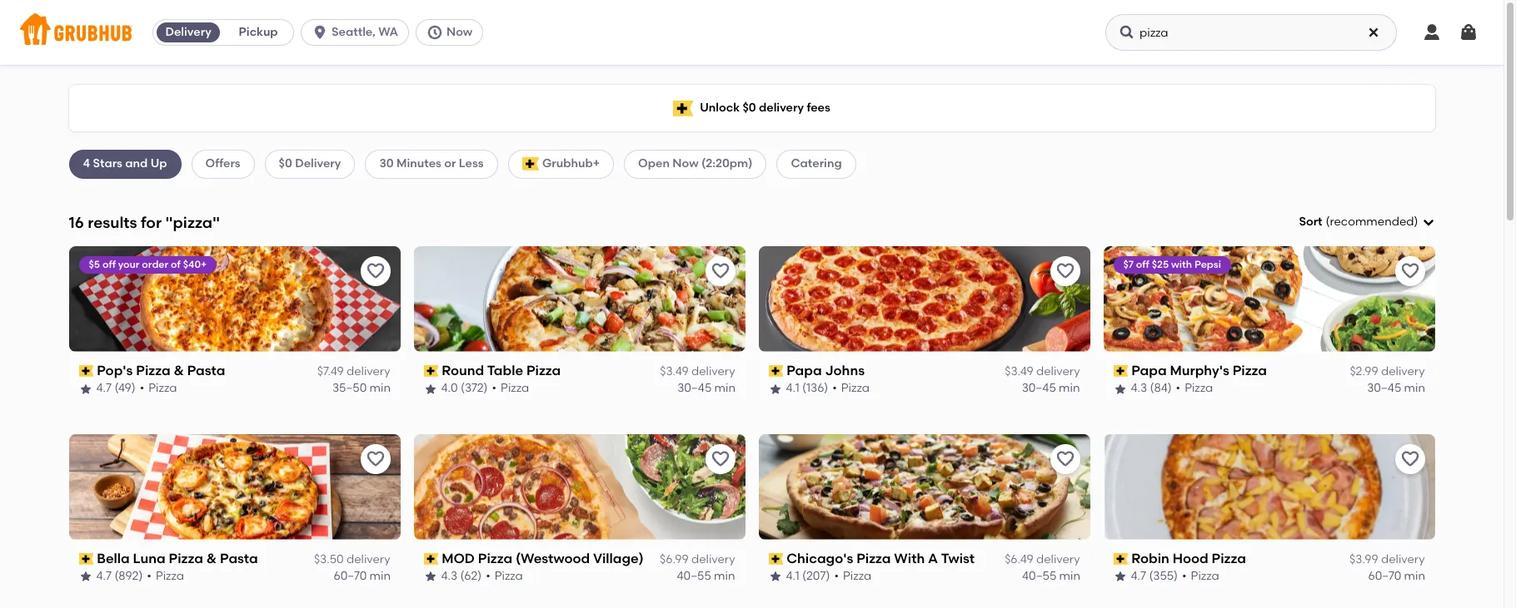 Task type: locate. For each thing, give the bounding box(es) containing it.
0 horizontal spatial 60–70 min
[[333, 570, 390, 584]]

0 vertical spatial 4.3
[[1131, 382, 1147, 396]]

save this restaurant image for round table pizza
[[710, 261, 730, 281]]

2 60–70 min from the left
[[1368, 570, 1425, 584]]

• pizza down johns on the bottom right of the page
[[832, 382, 870, 396]]

1 horizontal spatial 60–70 min
[[1368, 570, 1425, 584]]

2 60–70 from the left
[[1368, 570, 1401, 584]]

1 vertical spatial $0
[[279, 157, 292, 171]]

delivery for papa murphy's pizza
[[1381, 365, 1425, 379]]

0 vertical spatial delivery
[[165, 25, 211, 39]]

1 4.1 from the top
[[786, 382, 799, 396]]

wa
[[378, 25, 398, 39]]

$0
[[743, 101, 756, 115], [279, 157, 292, 171]]

$25
[[1152, 259, 1169, 271]]

40–55
[[677, 570, 711, 584], [1022, 570, 1056, 584]]

star icon image for robin hood pizza
[[1113, 571, 1127, 584]]

1 horizontal spatial 60–70
[[1368, 570, 1401, 584]]

open now (2:20pm)
[[638, 157, 752, 171]]

subscription pass image
[[79, 366, 93, 377], [1113, 366, 1128, 377], [1113, 554, 1128, 566]]

robin hood pizza logo image
[[1103, 435, 1435, 540]]

1 off from the left
[[102, 259, 116, 271]]

60–70 min down $3.99 delivery
[[1368, 570, 1425, 584]]

• pizza down chicago's pizza with a twist
[[834, 570, 871, 584]]

• down round table pizza
[[492, 382, 497, 396]]

delivery left pickup
[[165, 25, 211, 39]]

$3.50
[[314, 553, 344, 567]]

0 horizontal spatial off
[[102, 259, 116, 271]]

star icon image left "4.3 (84)"
[[1113, 383, 1127, 396]]

4.0
[[441, 382, 458, 396]]

30 minutes or less
[[379, 157, 484, 171]]

save this restaurant image for chicago's pizza with a twist
[[1055, 450, 1075, 470]]

delivery left 30
[[295, 157, 341, 171]]

0 horizontal spatial $0
[[279, 157, 292, 171]]

off right $5
[[102, 259, 116, 271]]

mod
[[442, 551, 475, 567]]

• down robin hood pizza
[[1182, 570, 1187, 584]]

delivery for pop's pizza & pasta
[[346, 365, 390, 379]]

min left 4.1 (136)
[[714, 382, 735, 396]]

$0 right offers
[[279, 157, 292, 171]]

60–70 min down $3.50 delivery
[[333, 570, 390, 584]]

0 horizontal spatial 4.3
[[441, 570, 457, 584]]

• pizza right (62)
[[486, 570, 523, 584]]

min right 35–50
[[369, 382, 390, 396]]

2 papa from the left
[[1131, 363, 1167, 379]]

40–55 min for chicago's pizza with a twist
[[1022, 570, 1080, 584]]

• pizza down bella luna pizza & pasta at the left of page
[[147, 570, 184, 584]]

• pizza down papa murphy's pizza
[[1176, 382, 1213, 396]]

0 vertical spatial now
[[446, 25, 473, 39]]

40–55 down $6.49 delivery
[[1022, 570, 1056, 584]]

off for pop's pizza & pasta
[[102, 259, 116, 271]]

papa for papa johns
[[786, 363, 822, 379]]

• down luna
[[147, 570, 151, 584]]

delivery for papa johns
[[1036, 365, 1080, 379]]

(372)
[[461, 382, 488, 396]]

min down $3.50 delivery
[[369, 570, 390, 584]]

unlock $0 delivery fees
[[700, 101, 830, 115]]

min
[[369, 382, 390, 396], [714, 382, 735, 396], [1059, 382, 1080, 396], [1404, 382, 1425, 396], [369, 570, 390, 584], [714, 570, 735, 584], [1059, 570, 1080, 584], [1404, 570, 1425, 584]]

delivery for mod pizza (westwood village)
[[691, 553, 735, 567]]

$3.99 delivery
[[1350, 553, 1425, 567]]

save this restaurant image for papa johns
[[1055, 261, 1075, 281]]

1 vertical spatial 4.3
[[441, 570, 457, 584]]

1 $3.49 delivery from the left
[[660, 365, 735, 379]]

4.3 down mod
[[441, 570, 457, 584]]

1 vertical spatial 4.1
[[786, 570, 799, 584]]

1 40–55 from the left
[[677, 570, 711, 584]]

4.7 down robin at the bottom
[[1131, 570, 1146, 584]]

pasta down the bella luna pizza & pasta logo
[[220, 551, 258, 567]]

star icon image left 4.0
[[424, 383, 437, 396]]

sort ( recommended )
[[1299, 215, 1418, 229]]

subscription pass image for mod pizza (westwood village)
[[424, 554, 438, 566]]

none field containing sort
[[1299, 214, 1435, 231]]

4.7 down pop's
[[96, 382, 112, 396]]

• pizza down table
[[492, 382, 529, 396]]

seattle,
[[332, 25, 376, 39]]

1 papa from the left
[[786, 363, 822, 379]]

(westwood
[[516, 551, 590, 567]]

subscription pass image left papa murphy's pizza
[[1113, 366, 1128, 377]]

save this restaurant image
[[365, 261, 385, 281], [1400, 261, 1420, 281], [710, 450, 730, 470], [1400, 450, 1420, 470]]

4.1 for papa johns
[[786, 382, 799, 396]]

bella
[[97, 551, 130, 567]]

16
[[69, 213, 84, 232]]

1 $3.49 from the left
[[660, 365, 689, 379]]

subscription pass image
[[424, 366, 438, 377], [768, 366, 783, 377], [79, 554, 93, 566], [424, 554, 438, 566], [768, 554, 783, 566]]

papa
[[786, 363, 822, 379], [1131, 363, 1167, 379]]

2 40–55 from the left
[[1022, 570, 1056, 584]]

1 horizontal spatial 4.3
[[1131, 382, 1147, 396]]

subscription pass image for chicago's pizza with a twist
[[768, 554, 783, 566]]

star icon image left 4.7 (355)
[[1113, 571, 1127, 584]]

$3.49 delivery for papa johns
[[1005, 365, 1080, 379]]

• pizza
[[140, 382, 177, 396], [492, 382, 529, 396], [832, 382, 870, 396], [1176, 382, 1213, 396], [147, 570, 184, 584], [486, 570, 523, 584], [834, 570, 871, 584], [1182, 570, 1219, 584]]

grubhub plus flag logo image left grubhub+
[[522, 158, 539, 171]]

luna
[[133, 551, 166, 567]]

• pizza for bella luna pizza & pasta
[[147, 570, 184, 584]]

for
[[141, 213, 162, 232]]

svg image
[[312, 24, 328, 41], [426, 24, 443, 41], [1367, 26, 1380, 39], [1421, 216, 1435, 229]]

delivery button
[[153, 19, 223, 46]]

$6.99
[[660, 553, 689, 567]]

40–55 min down $6.99 delivery
[[677, 570, 735, 584]]

• for pop's pizza & pasta
[[140, 382, 144, 396]]

1 vertical spatial delivery
[[295, 157, 341, 171]]

0 horizontal spatial grubhub plus flag logo image
[[522, 158, 539, 171]]

min for pop's pizza & pasta
[[369, 382, 390, 396]]

1 horizontal spatial papa
[[1131, 363, 1167, 379]]

subscription pass image left robin at the bottom
[[1113, 554, 1128, 566]]

grubhub plus flag logo image
[[673, 100, 693, 116], [522, 158, 539, 171]]

save this restaurant button for robin hood pizza
[[1395, 445, 1425, 475]]

60–70 min for robin hood pizza
[[1368, 570, 1425, 584]]

1 horizontal spatial $3.49 delivery
[[1005, 365, 1080, 379]]

minutes
[[397, 157, 441, 171]]

your
[[118, 259, 140, 271]]

0 vertical spatial 4.1
[[786, 382, 799, 396]]

table
[[487, 363, 523, 379]]

0 horizontal spatial svg image
[[1119, 24, 1135, 41]]

0 horizontal spatial $3.49
[[660, 365, 689, 379]]

star icon image left 4.1 (136)
[[768, 383, 782, 396]]

• right (84) on the bottom of page
[[1176, 382, 1180, 396]]

off right $7
[[1136, 259, 1149, 271]]

1 vertical spatial &
[[206, 551, 217, 567]]

"pizza"
[[165, 213, 220, 232]]

4.3 (84)
[[1131, 382, 1172, 396]]

4.3
[[1131, 382, 1147, 396], [441, 570, 457, 584]]

40–55 down $6.99 delivery
[[677, 570, 711, 584]]

star icon image for round table pizza
[[424, 383, 437, 396]]

40–55 min down $6.49 delivery
[[1022, 570, 1080, 584]]

off for papa murphy's pizza
[[1136, 259, 1149, 271]]

1 horizontal spatial &
[[206, 551, 217, 567]]

30–45 for papa murphy's pizza
[[1367, 382, 1401, 396]]

subscription pass image left bella
[[79, 554, 93, 566]]

$3.49 for papa johns
[[1005, 365, 1033, 379]]

pizza up (62)
[[478, 551, 512, 567]]

• pizza for chicago's pizza with a twist
[[834, 570, 871, 584]]

• for mod pizza (westwood village)
[[486, 570, 490, 584]]

60–70
[[333, 570, 366, 584], [1368, 570, 1401, 584]]

chicago's pizza with a twist
[[786, 551, 975, 567]]

• pizza down pop's pizza & pasta
[[140, 382, 177, 396]]

60–70 min
[[333, 570, 390, 584], [1368, 570, 1425, 584]]

svg image inside now button
[[426, 24, 443, 41]]

star icon image left 4.3 (62)
[[424, 571, 437, 584]]

4.3 for mod pizza (westwood village)
[[441, 570, 457, 584]]

• right (62)
[[486, 570, 490, 584]]

now right wa
[[446, 25, 473, 39]]

0 vertical spatial pasta
[[187, 363, 225, 379]]

1 horizontal spatial $0
[[743, 101, 756, 115]]

delivery
[[165, 25, 211, 39], [295, 157, 341, 171]]

• right (136)
[[832, 382, 837, 396]]

2 40–55 min from the left
[[1022, 570, 1080, 584]]

papa up "4.3 (84)"
[[1131, 363, 1167, 379]]

seattle, wa
[[332, 25, 398, 39]]

now inside button
[[446, 25, 473, 39]]

1 horizontal spatial off
[[1136, 259, 1149, 271]]

murphy's
[[1170, 363, 1229, 379]]

1 30–45 from the left
[[677, 382, 711, 396]]

0 horizontal spatial papa
[[786, 363, 822, 379]]

0 horizontal spatial delivery
[[165, 25, 211, 39]]

2 horizontal spatial 30–45
[[1367, 382, 1401, 396]]

2 30–45 min from the left
[[1022, 382, 1080, 396]]

& right pop's
[[174, 363, 184, 379]]

star icon image left 4.7 (892)
[[79, 571, 92, 584]]

save this restaurant button for papa johns
[[1050, 256, 1080, 286]]

30–45
[[677, 382, 711, 396], [1022, 382, 1056, 396], [1367, 382, 1401, 396]]

pizza down johns on the bottom right of the page
[[841, 382, 870, 396]]

1 horizontal spatial 30–45 min
[[1022, 382, 1080, 396]]

pizza down hood
[[1191, 570, 1219, 584]]

min for chicago's pizza with a twist
[[1059, 570, 1080, 584]]

None field
[[1299, 214, 1435, 231]]

40–55 min
[[677, 570, 735, 584], [1022, 570, 1080, 584]]

60–70 down $3.50 delivery
[[333, 570, 366, 584]]

2 $3.49 from the left
[[1005, 365, 1033, 379]]

papa johns
[[786, 363, 865, 379]]

papa up 4.1 (136)
[[786, 363, 822, 379]]

30–45 for round table pizza
[[677, 382, 711, 396]]

pasta down pop's pizza & pasta logo
[[187, 363, 225, 379]]

• for robin hood pizza
[[1182, 570, 1187, 584]]

• pizza down hood
[[1182, 570, 1219, 584]]

• for chicago's pizza with a twist
[[834, 570, 839, 584]]

(136)
[[802, 382, 828, 396]]

1 vertical spatial grubhub plus flag logo image
[[522, 158, 539, 171]]

(355)
[[1149, 570, 1178, 584]]

min for mod pizza (westwood village)
[[714, 570, 735, 584]]

& right luna
[[206, 551, 217, 567]]

star icon image left 4.1 (207)
[[768, 571, 782, 584]]

(
[[1326, 215, 1330, 229]]

0 vertical spatial $0
[[743, 101, 756, 115]]

4.1 left (207)
[[786, 570, 799, 584]]

pizza right table
[[526, 363, 561, 379]]

30–45 min
[[677, 382, 735, 396], [1022, 382, 1080, 396], [1367, 382, 1425, 396]]

svg image inside seattle, wa button
[[312, 24, 328, 41]]

1 horizontal spatial 30–45
[[1022, 382, 1056, 396]]

1 vertical spatial pasta
[[220, 551, 258, 567]]

seattle, wa button
[[301, 19, 416, 46]]

• right (207)
[[834, 570, 839, 584]]

1 40–55 min from the left
[[677, 570, 735, 584]]

delivery inside button
[[165, 25, 211, 39]]

star icon image
[[79, 383, 92, 396], [424, 383, 437, 396], [768, 383, 782, 396], [1113, 383, 1127, 396], [79, 571, 92, 584], [424, 571, 437, 584], [768, 571, 782, 584], [1113, 571, 1127, 584]]

4.7 for bella luna pizza & pasta
[[96, 570, 112, 584]]

main navigation navigation
[[0, 0, 1504, 65]]

grubhub plus flag logo image for unlock $0 delivery fees
[[673, 100, 693, 116]]

2 horizontal spatial svg image
[[1459, 22, 1479, 42]]

40–55 for chicago's pizza with a twist
[[1022, 570, 1056, 584]]

now button
[[416, 19, 490, 46]]

4 stars and up
[[83, 157, 167, 171]]

4.7 down bella
[[96, 570, 112, 584]]

pasta
[[187, 363, 225, 379], [220, 551, 258, 567]]

1 vertical spatial now
[[672, 157, 699, 171]]

pizza
[[136, 363, 170, 379], [526, 363, 561, 379], [1233, 363, 1267, 379], [148, 382, 177, 396], [501, 382, 529, 396], [841, 382, 870, 396], [1185, 382, 1213, 396], [169, 551, 203, 567], [478, 551, 512, 567], [856, 551, 891, 567], [1212, 551, 1246, 567], [156, 570, 184, 584], [495, 570, 523, 584], [843, 570, 871, 584], [1191, 570, 1219, 584]]

•
[[140, 382, 144, 396], [492, 382, 497, 396], [832, 382, 837, 396], [1176, 382, 1180, 396], [147, 570, 151, 584], [486, 570, 490, 584], [834, 570, 839, 584], [1182, 570, 1187, 584]]

4.1 left (136)
[[786, 382, 799, 396]]

1 horizontal spatial grubhub plus flag logo image
[[673, 100, 693, 116]]

johns
[[825, 363, 865, 379]]

min down $2.99 delivery
[[1404, 382, 1425, 396]]

$3.49
[[660, 365, 689, 379], [1005, 365, 1033, 379]]

3 30–45 from the left
[[1367, 382, 1401, 396]]

1 60–70 from the left
[[333, 570, 366, 584]]

stars
[[93, 157, 122, 171]]

order
[[142, 259, 168, 271]]

1 60–70 min from the left
[[333, 570, 390, 584]]

0 horizontal spatial now
[[446, 25, 473, 39]]

grubhub plus flag logo image left the unlock
[[673, 100, 693, 116]]

0 horizontal spatial &
[[174, 363, 184, 379]]

subscription pass image left pop's
[[79, 366, 93, 377]]

• right '(49)'
[[140, 382, 144, 396]]

1 horizontal spatial delivery
[[295, 157, 341, 171]]

35–50 min
[[332, 382, 390, 396]]

twist
[[941, 551, 975, 567]]

pizza down chicago's pizza with a twist
[[843, 570, 871, 584]]

2 4.1 from the top
[[786, 570, 799, 584]]

&
[[174, 363, 184, 379], [206, 551, 217, 567]]

0 horizontal spatial 30–45 min
[[677, 382, 735, 396]]

2 30–45 from the left
[[1022, 382, 1056, 396]]

60–70 down $3.99 delivery
[[1368, 570, 1401, 584]]

0 horizontal spatial 60–70
[[333, 570, 366, 584]]

delivery for round table pizza
[[691, 365, 735, 379]]

with
[[894, 551, 925, 567]]

save this restaurant image for bella luna pizza & pasta
[[365, 450, 385, 470]]

0 horizontal spatial $3.49 delivery
[[660, 365, 735, 379]]

subscription pass image left papa johns
[[768, 366, 783, 377]]

0 horizontal spatial 40–55 min
[[677, 570, 735, 584]]

0 horizontal spatial 30–45
[[677, 382, 711, 396]]

1 horizontal spatial $3.49
[[1005, 365, 1033, 379]]

3 30–45 min from the left
[[1367, 382, 1425, 396]]

• for bella luna pizza & pasta
[[147, 570, 151, 584]]

now right the open
[[672, 157, 699, 171]]

1 horizontal spatial 40–55
[[1022, 570, 1056, 584]]

$40+
[[183, 259, 207, 271]]

• pizza for round table pizza
[[492, 382, 529, 396]]

4.1
[[786, 382, 799, 396], [786, 570, 799, 584]]

(84)
[[1150, 382, 1172, 396]]

2 off from the left
[[1136, 259, 1149, 271]]

star icon image for papa murphy's pizza
[[1113, 383, 1127, 396]]

4.7 (49)
[[96, 382, 136, 396]]

save this restaurant button for chicago's pizza with a twist
[[1050, 445, 1080, 475]]

4.3 left (84) on the bottom of page
[[1131, 382, 1147, 396]]

1 30–45 min from the left
[[677, 382, 735, 396]]

2 $3.49 delivery from the left
[[1005, 365, 1080, 379]]

)
[[1414, 215, 1418, 229]]

min left "4.3 (84)"
[[1059, 382, 1080, 396]]

0 vertical spatial grubhub plus flag logo image
[[673, 100, 693, 116]]

2 horizontal spatial 30–45 min
[[1367, 382, 1425, 396]]

svg image
[[1422, 22, 1442, 42], [1459, 22, 1479, 42], [1119, 24, 1135, 41]]

$2.99 delivery
[[1350, 365, 1425, 379]]

$0 right the unlock
[[743, 101, 756, 115]]

or
[[444, 157, 456, 171]]

min down $3.99 delivery
[[1404, 570, 1425, 584]]

of
[[171, 259, 181, 271]]

save this restaurant image
[[710, 261, 730, 281], [1055, 261, 1075, 281], [365, 450, 385, 470], [1055, 450, 1075, 470]]

$3.99
[[1350, 553, 1378, 567]]

subscription pass image left mod
[[424, 554, 438, 566]]

1 horizontal spatial 40–55 min
[[1022, 570, 1080, 584]]

unlock
[[700, 101, 740, 115]]

star icon image left "4.7 (49)"
[[79, 383, 92, 396]]

robin hood pizza
[[1131, 551, 1246, 567]]

min for round table pizza
[[714, 382, 735, 396]]

subscription pass image left round
[[424, 366, 438, 377]]

$3.50 delivery
[[314, 553, 390, 567]]

min down $6.49 delivery
[[1059, 570, 1080, 584]]

4.7
[[96, 382, 112, 396], [96, 570, 112, 584], [1131, 570, 1146, 584]]

min down $6.99 delivery
[[714, 570, 735, 584]]

0 horizontal spatial 40–55
[[677, 570, 711, 584]]

subscription pass image left chicago's
[[768, 554, 783, 566]]



Task type: describe. For each thing, give the bounding box(es) containing it.
0 vertical spatial &
[[174, 363, 184, 379]]

a
[[928, 551, 938, 567]]

4.7 (355)
[[1131, 570, 1178, 584]]

• pizza for robin hood pizza
[[1182, 570, 1219, 584]]

pizza right the murphy's
[[1233, 363, 1267, 379]]

(2:20pm)
[[701, 157, 752, 171]]

$7 off $25 with pepsi
[[1123, 259, 1221, 271]]

$7.49
[[317, 365, 344, 379]]

1 horizontal spatial now
[[672, 157, 699, 171]]

16 results for "pizza"
[[69, 213, 220, 232]]

pizza down pop's pizza & pasta
[[148, 382, 177, 396]]

4
[[83, 157, 90, 171]]

(62)
[[460, 570, 482, 584]]

up
[[151, 157, 167, 171]]

papa for papa murphy's pizza
[[1131, 363, 1167, 379]]

$6.49
[[1005, 553, 1033, 567]]

pizza right luna
[[169, 551, 203, 567]]

pickup
[[239, 25, 278, 39]]

recommended
[[1330, 215, 1414, 229]]

• for round table pizza
[[492, 382, 497, 396]]

subscription pass image for pop's pizza & pasta
[[79, 366, 93, 377]]

30–45 for papa johns
[[1022, 382, 1056, 396]]

4.1 (207)
[[786, 570, 830, 584]]

$7
[[1123, 259, 1134, 271]]

• pizza for pop's pizza & pasta
[[140, 382, 177, 396]]

round
[[442, 363, 484, 379]]

60–70 for bella luna pizza & pasta
[[333, 570, 366, 584]]

bella luna pizza & pasta logo image
[[69, 435, 400, 540]]

4.1 for chicago's pizza with a twist
[[786, 570, 799, 584]]

subscription pass image for bella luna pizza & pasta
[[79, 554, 93, 566]]

chicago's pizza with a twist logo image
[[758, 435, 1090, 540]]

pizza right hood
[[1212, 551, 1246, 567]]

open
[[638, 157, 670, 171]]

$3.49 delivery for round table pizza
[[660, 365, 735, 379]]

bella luna pizza & pasta
[[97, 551, 258, 567]]

min for papa murphy's pizza
[[1404, 382, 1425, 396]]

catering
[[791, 157, 842, 171]]

min for papa johns
[[1059, 382, 1080, 396]]

pepsi
[[1194, 259, 1221, 271]]

mod pizza (westwood village) logo image
[[414, 435, 745, 540]]

60–70 for robin hood pizza
[[1368, 570, 1401, 584]]

star icon image for chicago's pizza with a twist
[[768, 571, 782, 584]]

save this restaurant button for bella luna pizza & pasta
[[360, 445, 390, 475]]

4.3 (62)
[[441, 570, 482, 584]]

4.7 for pop's pizza & pasta
[[96, 382, 112, 396]]

sort
[[1299, 215, 1322, 229]]

min for robin hood pizza
[[1404, 570, 1425, 584]]

• for papa murphy's pizza
[[1176, 382, 1180, 396]]

4.7 for robin hood pizza
[[1131, 570, 1146, 584]]

star icon image for bella luna pizza & pasta
[[79, 571, 92, 584]]

pizza down papa murphy's pizza
[[1185, 382, 1213, 396]]

$7.49 delivery
[[317, 365, 390, 379]]

$6.49 delivery
[[1005, 553, 1080, 567]]

(49)
[[114, 382, 136, 396]]

and
[[125, 157, 148, 171]]

subscription pass image for robin hood pizza
[[1113, 554, 1128, 566]]

(892)
[[114, 570, 143, 584]]

4.7 (892)
[[96, 570, 143, 584]]

pizza left with
[[856, 551, 891, 567]]

40–55 min for mod pizza (westwood village)
[[677, 570, 735, 584]]

fees
[[807, 101, 830, 115]]

30–45 min for papa murphy's pizza
[[1367, 382, 1425, 396]]

village)
[[593, 551, 644, 567]]

results
[[88, 213, 137, 232]]

subscription pass image for papa johns
[[768, 366, 783, 377]]

30
[[379, 157, 394, 171]]

pizza right pop's
[[136, 363, 170, 379]]

30–45 min for papa johns
[[1022, 382, 1080, 396]]

star icon image for mod pizza (westwood village)
[[424, 571, 437, 584]]

pizza down table
[[501, 382, 529, 396]]

save this restaurant button for round table pizza
[[705, 256, 735, 286]]

delivery for bella luna pizza & pasta
[[346, 553, 390, 567]]

subscription pass image for round table pizza
[[424, 366, 438, 377]]

pizza right (62)
[[495, 570, 523, 584]]

grubhub+
[[542, 157, 600, 171]]

Search for food, convenience, alcohol... search field
[[1105, 14, 1397, 51]]

1 horizontal spatial svg image
[[1422, 22, 1442, 42]]

4.0 (372)
[[441, 382, 488, 396]]

pop's pizza & pasta logo image
[[69, 246, 400, 352]]

• pizza for papa johns
[[832, 382, 870, 396]]

• pizza for mod pizza (westwood village)
[[486, 570, 523, 584]]

4.3 for papa murphy's pizza
[[1131, 382, 1147, 396]]

hood
[[1173, 551, 1208, 567]]

robin
[[1131, 551, 1169, 567]]

round table pizza
[[442, 363, 561, 379]]

chicago's
[[786, 551, 853, 567]]

papa murphy's pizza logo image
[[1103, 246, 1435, 352]]

$6.99 delivery
[[660, 553, 735, 567]]

round table pizza logo image
[[414, 246, 745, 352]]

4.1 (136)
[[786, 382, 828, 396]]

subscription pass image for papa murphy's pizza
[[1113, 366, 1128, 377]]

less
[[459, 157, 484, 171]]

• for papa johns
[[832, 382, 837, 396]]

delivery for robin hood pizza
[[1381, 553, 1425, 567]]

star icon image for pop's pizza & pasta
[[79, 383, 92, 396]]

$5
[[89, 259, 100, 271]]

pop's
[[97, 363, 133, 379]]

$2.99
[[1350, 365, 1378, 379]]

30–45 min for round table pizza
[[677, 382, 735, 396]]

with
[[1171, 259, 1192, 271]]

$3.49 for round table pizza
[[660, 365, 689, 379]]

60–70 min for bella luna pizza & pasta
[[333, 570, 390, 584]]

star icon image for papa johns
[[768, 383, 782, 396]]

mod pizza (westwood village)
[[442, 551, 644, 567]]

$0 delivery
[[279, 157, 341, 171]]

35–50
[[332, 382, 366, 396]]

pizza down bella luna pizza & pasta at the left of page
[[156, 570, 184, 584]]

papa murphy's pizza
[[1131, 363, 1267, 379]]

pickup button
[[223, 19, 293, 46]]

pop's pizza & pasta
[[97, 363, 225, 379]]

40–55 for mod pizza (westwood village)
[[677, 570, 711, 584]]

(207)
[[802, 570, 830, 584]]

• pizza for papa murphy's pizza
[[1176, 382, 1213, 396]]

offers
[[205, 157, 240, 171]]

papa johns logo image
[[758, 246, 1090, 352]]

grubhub plus flag logo image for grubhub+
[[522, 158, 539, 171]]

$5 off your order of $40+
[[89, 259, 207, 271]]

min for bella luna pizza & pasta
[[369, 570, 390, 584]]

delivery for chicago's pizza with a twist
[[1036, 553, 1080, 567]]

save this restaurant button for mod pizza (westwood village)
[[705, 445, 735, 475]]



Task type: vqa. For each thing, say whether or not it's contained in the screenshot.
'• Breakfast'
no



